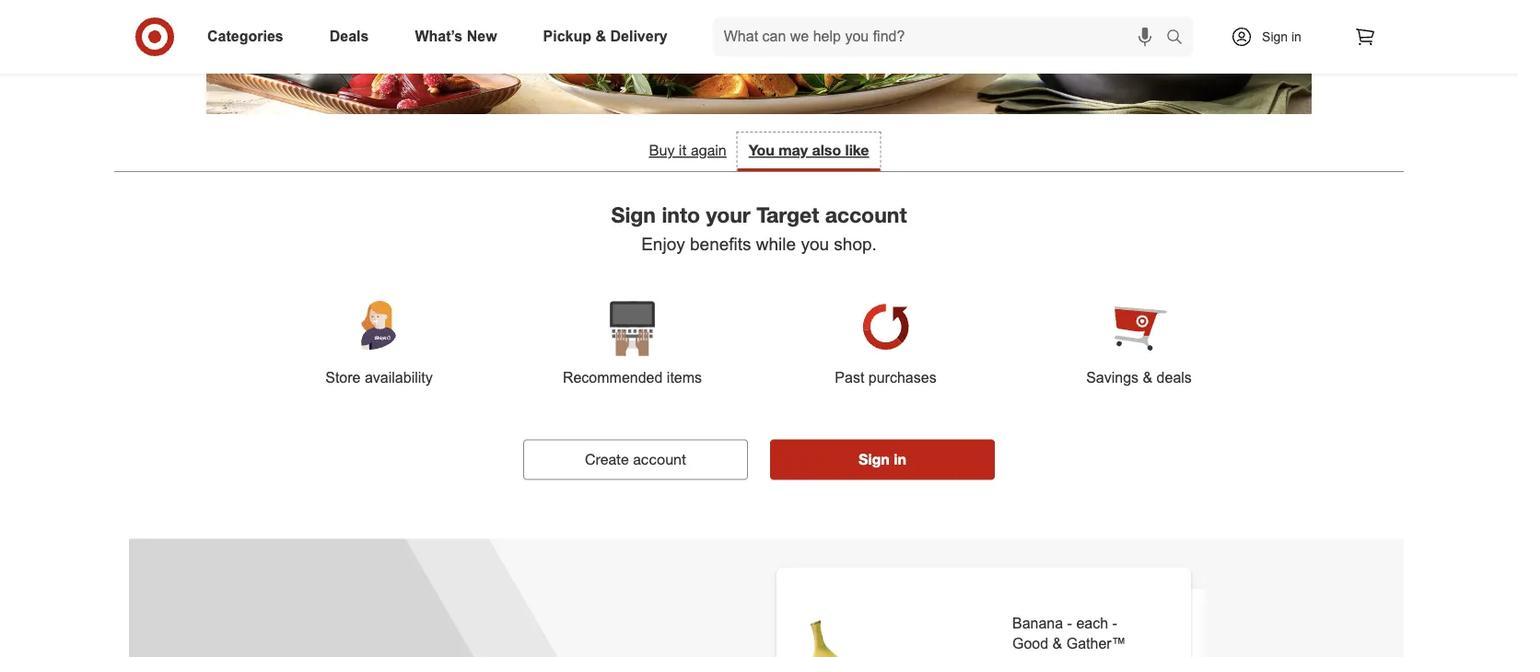 Task type: locate. For each thing, give the bounding box(es) containing it.
& right pickup
[[596, 28, 606, 45]]

store availability
[[325, 369, 433, 386]]

like
[[845, 141, 869, 159]]

categories link
[[192, 17, 307, 57]]

sign
[[1262, 29, 1288, 44], [611, 202, 656, 227], [859, 451, 890, 469]]

0 horizontal spatial &
[[596, 28, 606, 45]]

2 horizontal spatial sign
[[1262, 29, 1288, 44]]

sign in link
[[1215, 17, 1330, 57]]

& right good at the right of page
[[1053, 636, 1063, 653]]

sign inside sign into your target account enjoy benefits while you shop.
[[611, 202, 656, 227]]

in inside button
[[894, 451, 907, 469]]

while
[[756, 235, 796, 254]]

2 horizontal spatial &
[[1143, 369, 1153, 386]]

0 horizontal spatial -
[[1068, 615, 1072, 632]]

account inside button
[[633, 451, 686, 469]]

& left deals
[[1143, 369, 1153, 386]]

purchases
[[869, 369, 937, 386]]

your
[[706, 202, 751, 227]]

sign in
[[1262, 29, 1302, 44], [859, 451, 907, 469]]

may
[[779, 141, 808, 159]]

categories
[[207, 28, 284, 45]]

each
[[1077, 615, 1109, 632]]

1 horizontal spatial sign
[[859, 451, 890, 469]]

1 vertical spatial account
[[633, 451, 686, 469]]

2 vertical spatial &
[[1053, 636, 1063, 653]]

0 horizontal spatial sign in
[[859, 451, 907, 469]]

store
[[325, 369, 361, 386]]

banana - each - good & gather™
[[1013, 615, 1127, 653]]

deals
[[1157, 369, 1192, 386]]

-
[[1068, 615, 1072, 632], [1113, 615, 1118, 632]]

1 vertical spatial sign in
[[859, 451, 907, 469]]

sign in inside button
[[859, 451, 907, 469]]

account
[[825, 202, 907, 227], [633, 451, 686, 469]]

savings
[[1086, 369, 1139, 386]]

in
[[1292, 29, 1302, 44], [894, 451, 907, 469]]

1 horizontal spatial account
[[825, 202, 907, 227]]

enjoy
[[641, 235, 685, 254]]

& for pickup
[[596, 28, 606, 45]]

0 horizontal spatial in
[[894, 451, 907, 469]]

recommended
[[563, 369, 663, 386]]

what's new link
[[399, 17, 520, 57]]

account inside sign into your target account enjoy benefits while you shop.
[[825, 202, 907, 227]]

create account button
[[523, 440, 748, 481]]

items
[[667, 369, 702, 386]]

0 vertical spatial account
[[825, 202, 907, 227]]

target
[[757, 202, 819, 227]]

deals
[[330, 28, 369, 45]]

create account
[[585, 451, 686, 469]]

2 - from the left
[[1113, 615, 1118, 632]]

gather™
[[1067, 636, 1127, 653]]

account right create
[[633, 451, 686, 469]]

1 horizontal spatial &
[[1053, 636, 1063, 653]]

- left each
[[1068, 615, 1072, 632]]

buy it again
[[649, 141, 727, 159]]

1 vertical spatial &
[[1143, 369, 1153, 386]]

past purchases
[[835, 369, 937, 386]]

new
[[467, 28, 497, 45]]

0 horizontal spatial account
[[633, 451, 686, 469]]

banana - each - good & gather™ image
[[792, 583, 976, 658], [792, 583, 976, 658]]

1 horizontal spatial sign in
[[1262, 29, 1302, 44]]

also
[[812, 141, 841, 159]]

account up shop.
[[825, 202, 907, 227]]

2 vertical spatial sign
[[859, 451, 890, 469]]

& inside banana - each - good & gather™
[[1053, 636, 1063, 653]]

buy
[[649, 141, 675, 159]]

&
[[596, 28, 606, 45], [1143, 369, 1153, 386], [1053, 636, 1063, 653]]

- right each
[[1113, 615, 1118, 632]]

1 horizontal spatial -
[[1113, 615, 1118, 632]]

0 vertical spatial sign in
[[1262, 29, 1302, 44]]

1 vertical spatial sign
[[611, 202, 656, 227]]

& for savings
[[1143, 369, 1153, 386]]

0 vertical spatial &
[[596, 28, 606, 45]]

1 horizontal spatial in
[[1292, 29, 1302, 44]]

benefits
[[690, 235, 751, 254]]

1 vertical spatial in
[[894, 451, 907, 469]]

availability
[[365, 369, 433, 386]]

0 horizontal spatial sign
[[611, 202, 656, 227]]



Task type: describe. For each thing, give the bounding box(es) containing it.
0 vertical spatial in
[[1292, 29, 1302, 44]]

into
[[662, 202, 700, 227]]

banana
[[1013, 615, 1063, 632]]

what's
[[415, 28, 463, 45]]

you
[[749, 141, 775, 159]]

savings & deals
[[1086, 369, 1192, 386]]

0 vertical spatial sign
[[1262, 29, 1288, 44]]

sign into your target account enjoy benefits while you shop.
[[611, 202, 907, 254]]

deals link
[[314, 17, 392, 57]]

you may also like
[[749, 141, 869, 159]]

past
[[835, 369, 865, 386]]

buy it again link
[[638, 133, 738, 171]]

sign in button
[[770, 440, 995, 481]]

pickup & delivery
[[543, 28, 668, 45]]

again
[[691, 141, 727, 159]]

banana - each - good & gather™ link
[[1013, 614, 1147, 656]]

1 - from the left
[[1068, 615, 1072, 632]]

dish up for less image
[[206, 0, 1312, 115]]

sign inside button
[[859, 451, 890, 469]]

search
[[1158, 30, 1202, 47]]

pickup
[[543, 28, 592, 45]]

what's new
[[415, 28, 497, 45]]

recommended items
[[563, 369, 702, 386]]

create
[[585, 451, 629, 469]]

delivery
[[610, 28, 668, 45]]

pickup & delivery link
[[528, 17, 691, 57]]

you may also like link
[[738, 133, 880, 171]]

shop.
[[834, 235, 877, 254]]

you
[[801, 235, 829, 254]]

good
[[1013, 636, 1049, 653]]

What can we help you find? suggestions appear below search field
[[713, 17, 1171, 57]]

search button
[[1158, 17, 1202, 61]]

it
[[679, 141, 687, 159]]



Task type: vqa. For each thing, say whether or not it's contained in the screenshot.
the rightmost Sign
yes



